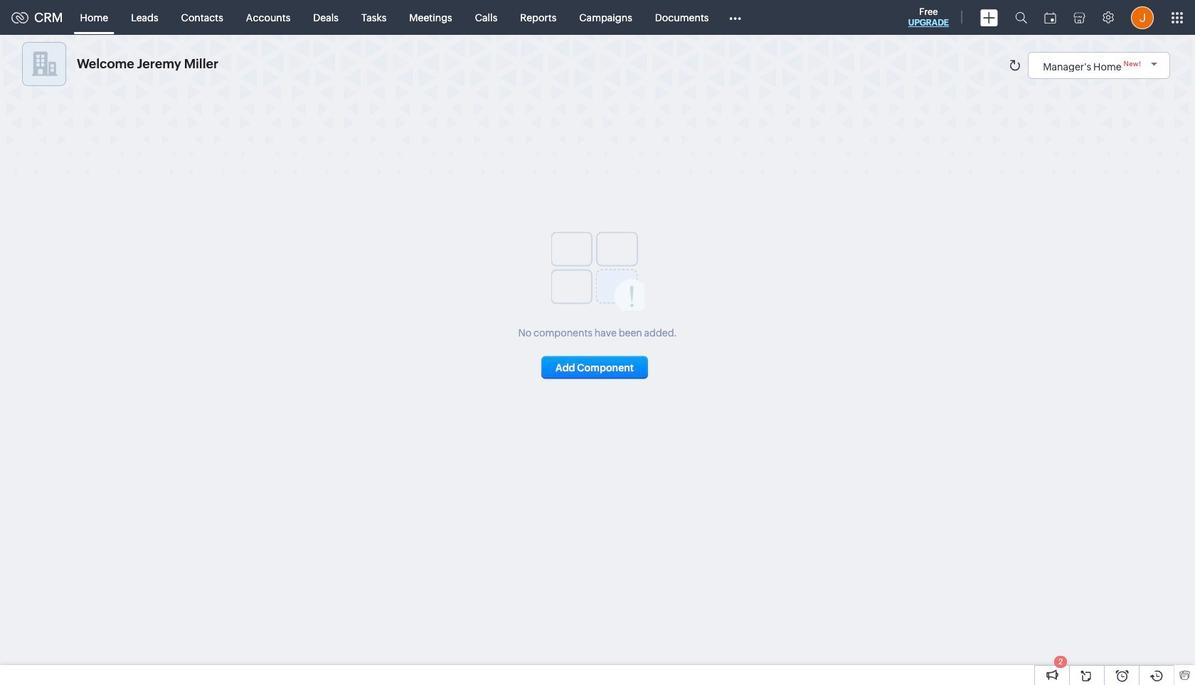 Task type: locate. For each thing, give the bounding box(es) containing it.
logo image
[[11, 12, 28, 23]]

profile element
[[1123, 0, 1163, 35]]

search element
[[1007, 0, 1036, 35]]

create menu image
[[980, 9, 998, 26]]

create menu element
[[972, 0, 1007, 35]]



Task type: describe. For each thing, give the bounding box(es) containing it.
profile image
[[1131, 6, 1154, 29]]

Other Modules field
[[720, 6, 751, 29]]

calendar image
[[1044, 12, 1057, 23]]

search image
[[1015, 11, 1027, 23]]



Task type: vqa. For each thing, say whether or not it's contained in the screenshot.
start
no



